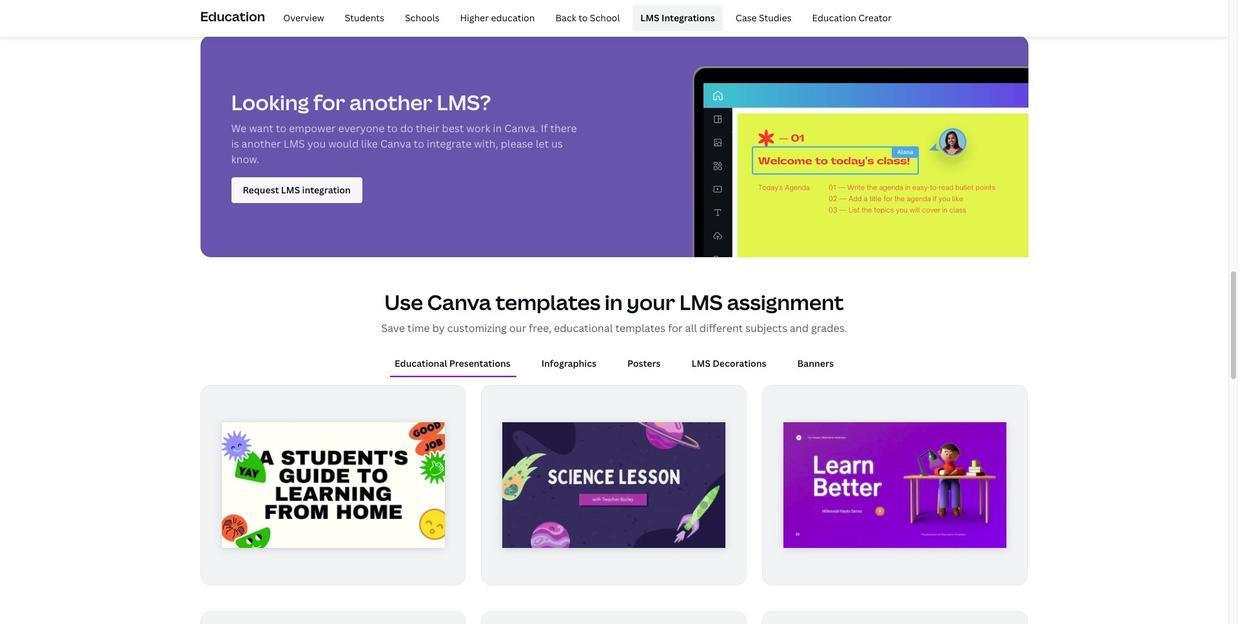 Task type: locate. For each thing, give the bounding box(es) containing it.
education
[[200, 8, 265, 25], [813, 11, 857, 24]]

lms left you
[[284, 137, 305, 151]]

in left your at the right of the page
[[605, 288, 623, 316]]

purple space race science lesson education presentation image
[[503, 423, 726, 549]]

0 vertical spatial templates
[[496, 288, 601, 316]]

education for education creator
[[813, 11, 857, 24]]

another down want
[[242, 137, 281, 151]]

like
[[361, 137, 378, 151]]

1 horizontal spatial canva
[[427, 288, 492, 316]]

posters
[[628, 357, 661, 370]]

your
[[627, 288, 676, 316]]

1 horizontal spatial another
[[350, 88, 433, 116]]

students link
[[337, 5, 392, 31]]

lms inside button
[[692, 357, 711, 370]]

all
[[686, 321, 697, 336]]

another up do
[[350, 88, 433, 116]]

canva down do
[[381, 137, 411, 151]]

menu bar
[[270, 5, 900, 31]]

1 horizontal spatial in
[[605, 288, 623, 316]]

work
[[467, 121, 491, 136]]

lms down all
[[692, 357, 711, 370]]

lms integrations
[[641, 11, 715, 24]]

another
[[350, 88, 433, 116], [242, 137, 281, 151]]

if
[[541, 121, 548, 136]]

in inside use canva templates in your lms assignment save time by customizing our free, educational templates for all different subjects and grades.
[[605, 288, 623, 316]]

templates up free, at the bottom left of page
[[496, 288, 601, 316]]

0 horizontal spatial education
[[200, 8, 265, 25]]

higher education link
[[453, 5, 543, 31]]

time
[[408, 321, 430, 336]]

1 vertical spatial another
[[242, 137, 281, 151]]

0 horizontal spatial templates
[[496, 288, 601, 316]]

0 horizontal spatial another
[[242, 137, 281, 151]]

canva up customizing
[[427, 288, 492, 316]]

menu bar containing overview
[[270, 5, 900, 31]]

would
[[329, 137, 359, 151]]

higher
[[460, 11, 489, 24]]

empower
[[289, 121, 336, 136]]

0 vertical spatial in
[[493, 121, 502, 136]]

education inside "link"
[[813, 11, 857, 24]]

posters button
[[623, 352, 666, 376]]

for left all
[[668, 321, 683, 336]]

different
[[700, 321, 743, 336]]

templates
[[496, 288, 601, 316], [616, 321, 666, 336]]

lms
[[641, 11, 660, 24], [284, 137, 305, 151], [680, 288, 723, 316], [692, 357, 711, 370]]

us
[[552, 137, 563, 151]]

1 vertical spatial in
[[605, 288, 623, 316]]

lms decorations
[[692, 357, 767, 370]]

canva inside "looking for another lms? we want to empower everyone to do their best work in canva. if there is another lms you would like canva to integrate with, please let us know."
[[381, 137, 411, 151]]

to right back
[[579, 11, 588, 24]]

0 horizontal spatial canva
[[381, 137, 411, 151]]

integrations
[[662, 11, 715, 24]]

assignment
[[727, 288, 844, 316]]

grades.
[[812, 321, 848, 336]]

in
[[493, 121, 502, 136], [605, 288, 623, 316]]

0 horizontal spatial in
[[493, 121, 502, 136]]

students
[[345, 11, 385, 24]]

0 vertical spatial for
[[313, 88, 345, 116]]

canva
[[381, 137, 411, 151], [427, 288, 492, 316]]

1 horizontal spatial for
[[668, 321, 683, 336]]

to left do
[[387, 121, 398, 136]]

looking
[[231, 88, 309, 116]]

subjects
[[746, 321, 788, 336]]

0 horizontal spatial for
[[313, 88, 345, 116]]

overview link
[[276, 5, 332, 31]]

decorations
[[713, 357, 767, 370]]

use
[[385, 288, 423, 316]]

everyone
[[338, 121, 385, 136]]

1 vertical spatial for
[[668, 321, 683, 336]]

1 vertical spatial canva
[[427, 288, 492, 316]]

canva inside use canva templates in your lms assignment save time by customizing our free, educational templates for all different subjects and grades.
[[427, 288, 492, 316]]

to
[[579, 11, 588, 24], [276, 121, 287, 136], [387, 121, 398, 136], [414, 137, 425, 151]]

case
[[736, 11, 757, 24]]

education
[[491, 11, 535, 24]]

templates down your at the right of the page
[[616, 321, 666, 336]]

presentations
[[450, 357, 511, 370]]

0 vertical spatial canva
[[381, 137, 411, 151]]

1 vertical spatial templates
[[616, 321, 666, 336]]

for up empower at top
[[313, 88, 345, 116]]

and
[[790, 321, 809, 336]]

there
[[551, 121, 577, 136]]

please
[[501, 137, 533, 151]]

lms integrations link
[[633, 5, 723, 31]]

for
[[313, 88, 345, 116], [668, 321, 683, 336]]

in right work
[[493, 121, 502, 136]]

education for education
[[200, 8, 265, 25]]

1 horizontal spatial education
[[813, 11, 857, 24]]

lms up all
[[680, 288, 723, 316]]



Task type: vqa. For each thing, say whether or not it's contained in the screenshot.
Education related to Education Creator
yes



Task type: describe. For each thing, give the bounding box(es) containing it.
customizing
[[447, 321, 507, 336]]

canva.
[[505, 121, 539, 136]]

infographics button
[[537, 352, 602, 376]]

lms inside "looking for another lms? we want to empower everyone to do their best work in canva. if there is another lms you would like canva to integrate with, please let us know."
[[284, 137, 305, 151]]

back to school
[[556, 11, 620, 24]]

infographics
[[542, 357, 597, 370]]

back
[[556, 11, 577, 24]]

to right want
[[276, 121, 287, 136]]

in inside "looking for another lms? we want to empower everyone to do their best work in canva. if there is another lms you would like canva to integrate with, please let us know."
[[493, 121, 502, 136]]

banners
[[798, 357, 834, 370]]

creator
[[859, 11, 892, 24]]

fun purple illustrated 3d humans education keynote presentation image
[[784, 423, 1007, 549]]

educational
[[395, 357, 447, 370]]

free,
[[529, 321, 552, 336]]

lms left integrations
[[641, 11, 660, 24]]

banners button
[[793, 352, 839, 376]]

do
[[400, 121, 414, 136]]

banner image
[[704, 83, 1029, 257]]

best
[[442, 121, 464, 136]]

studies
[[759, 11, 792, 24]]

you
[[308, 137, 326, 151]]

education creator link
[[805, 5, 900, 31]]

their
[[416, 121, 440, 136]]

save
[[381, 321, 405, 336]]

want
[[249, 121, 274, 136]]

is
[[231, 137, 239, 151]]

we
[[231, 121, 247, 136]]

to down their
[[414, 137, 425, 151]]

for inside "looking for another lms? we want to empower everyone to do their best work in canva. if there is another lms you would like canva to integrate with, please let us know."
[[313, 88, 345, 116]]

back to school link
[[548, 5, 628, 31]]

by
[[433, 321, 445, 336]]

educational presentations
[[395, 357, 511, 370]]

case studies
[[736, 11, 792, 24]]

schools link
[[397, 5, 447, 31]]

schools
[[405, 11, 440, 24]]

educational
[[554, 321, 613, 336]]

let
[[536, 137, 549, 151]]

lms inside use canva templates in your lms assignment save time by customizing our free, educational templates for all different subjects and grades.
[[680, 288, 723, 316]]

lms?
[[437, 88, 491, 116]]

our
[[510, 321, 527, 336]]

case studies link
[[728, 5, 800, 31]]

to inside back to school link
[[579, 11, 588, 24]]

with,
[[474, 137, 498, 151]]

lms decorations button
[[687, 352, 772, 376]]

for inside use canva templates in your lms assignment save time by customizing our free, educational templates for all different subjects and grades.
[[668, 321, 683, 336]]

colorful modern stickers remote learning events and special interest presentation image
[[222, 423, 445, 549]]

integrate
[[427, 137, 472, 151]]

educational presentations button
[[390, 352, 516, 376]]

overview
[[283, 11, 324, 24]]

1 horizontal spatial templates
[[616, 321, 666, 336]]

use canva templates in your lms assignment save time by customizing our free, educational templates for all different subjects and grades.
[[381, 288, 848, 336]]

school
[[590, 11, 620, 24]]

education creator
[[813, 11, 892, 24]]

know.
[[231, 152, 260, 167]]

higher education
[[460, 11, 535, 24]]

0 vertical spatial another
[[350, 88, 433, 116]]

looking for another lms? we want to empower everyone to do their best work in canva. if there is another lms you would like canva to integrate with, please let us know.
[[231, 88, 577, 167]]



